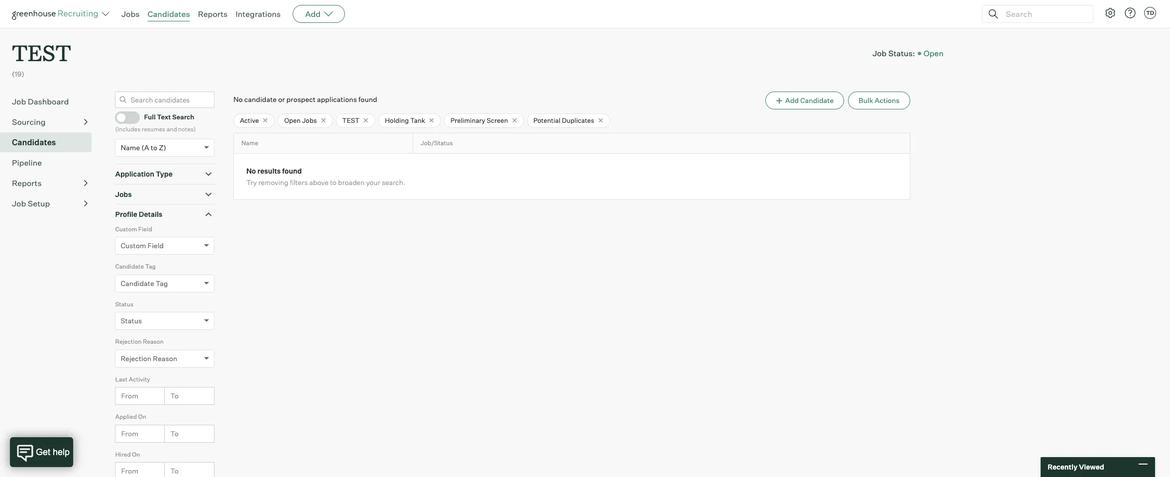 Task type: locate. For each thing, give the bounding box(es) containing it.
0 vertical spatial job
[[873, 48, 887, 58]]

reports left integrations
[[198, 9, 228, 19]]

status element
[[115, 300, 215, 337]]

found up filters
[[282, 167, 302, 175]]

1 vertical spatial reports link
[[12, 177, 88, 189]]

0 vertical spatial candidate
[[801, 96, 834, 104]]

no inside no results found try removing filters above to broaden your search.
[[246, 167, 256, 175]]

1 vertical spatial custom
[[121, 242, 146, 250]]

on for hired on
[[132, 451, 140, 459]]

1 horizontal spatial candidates link
[[148, 9, 190, 19]]

1 vertical spatial to
[[330, 178, 337, 187]]

rejection reason down status element
[[115, 338, 164, 346]]

test up (19) in the top of the page
[[12, 38, 71, 67]]

1 vertical spatial jobs
[[302, 116, 317, 124]]

rejection reason
[[115, 338, 164, 346], [121, 354, 177, 363]]

candidates link
[[148, 9, 190, 19], [12, 136, 88, 148]]

0 horizontal spatial candidates link
[[12, 136, 88, 148]]

activity
[[129, 376, 150, 383]]

candidate down custom field element
[[115, 263, 144, 271]]

custom
[[115, 225, 137, 233], [121, 242, 146, 250]]

add for add candidate
[[786, 96, 799, 104]]

candidates link right jobs link on the left top
[[148, 9, 190, 19]]

resumes
[[142, 125, 165, 133]]

to for last activity
[[171, 392, 179, 401]]

dashboard
[[28, 96, 69, 106]]

found
[[359, 95, 377, 103], [282, 167, 302, 175]]

job left status:
[[873, 48, 887, 58]]

test
[[12, 38, 71, 67], [342, 116, 360, 124]]

on right applied
[[138, 413, 146, 421]]

1 horizontal spatial reports
[[198, 9, 228, 19]]

0 vertical spatial from
[[121, 392, 138, 401]]

from down applied on
[[121, 430, 138, 438]]

0 vertical spatial to
[[151, 144, 157, 152]]

1 horizontal spatial name
[[241, 140, 259, 147]]

no up try
[[246, 167, 256, 175]]

no for no candidate or prospect applications found
[[234, 95, 243, 103]]

no for no results found try removing filters above to broaden your search.
[[246, 167, 256, 175]]

1 horizontal spatial open
[[924, 48, 944, 58]]

to
[[151, 144, 157, 152], [330, 178, 337, 187]]

above
[[310, 178, 329, 187]]

0 vertical spatial add
[[305, 9, 321, 19]]

on
[[138, 413, 146, 421], [132, 451, 140, 459]]

full
[[144, 113, 156, 121]]

0 horizontal spatial candidates
[[12, 137, 56, 147]]

candidate left "bulk"
[[801, 96, 834, 104]]

1 vertical spatial open
[[285, 116, 301, 124]]

1 vertical spatial add
[[786, 96, 799, 104]]

holding tank
[[385, 116, 425, 124]]

found right applications
[[359, 95, 377, 103]]

0 vertical spatial found
[[359, 95, 377, 103]]

0 horizontal spatial add
[[305, 9, 321, 19]]

reports down pipeline
[[12, 178, 42, 188]]

last
[[115, 376, 128, 383]]

open right status:
[[924, 48, 944, 58]]

0 vertical spatial open
[[924, 48, 944, 58]]

1 vertical spatial job
[[12, 96, 26, 106]]

0 horizontal spatial test
[[12, 38, 71, 67]]

td
[[1147, 9, 1155, 16]]

rejection
[[115, 338, 142, 346], [121, 354, 152, 363]]

last activity
[[115, 376, 150, 383]]

search
[[172, 113, 194, 121]]

bulk actions link
[[849, 91, 911, 109]]

setup
[[28, 199, 50, 209]]

job left setup
[[12, 199, 26, 209]]

to left z) in the left of the page
[[151, 144, 157, 152]]

type
[[156, 170, 173, 178]]

open jobs
[[285, 116, 317, 124]]

1 horizontal spatial no
[[246, 167, 256, 175]]

candidate up status element
[[121, 279, 154, 288]]

name for name (a to z)
[[121, 144, 140, 152]]

candidates link up pipeline link
[[12, 136, 88, 148]]

tag
[[145, 263, 156, 271], [156, 279, 168, 288]]

3 to from the top
[[171, 467, 179, 476]]

2 vertical spatial job
[[12, 199, 26, 209]]

add candidate link
[[766, 91, 845, 109]]

removing
[[259, 178, 289, 187]]

name left (a
[[121, 144, 140, 152]]

1 vertical spatial no
[[246, 167, 256, 175]]

job setup link
[[12, 198, 88, 210]]

jobs
[[122, 9, 140, 19], [302, 116, 317, 124], [115, 190, 132, 199]]

2 to from the top
[[171, 430, 179, 438]]

actions
[[875, 96, 900, 104]]

0 vertical spatial tag
[[145, 263, 156, 271]]

rejection reason element
[[115, 337, 215, 375]]

0 horizontal spatial name
[[121, 144, 140, 152]]

reports link
[[198, 9, 228, 19], [12, 177, 88, 189]]

from for hired
[[121, 467, 138, 476]]

custom down profile details
[[121, 242, 146, 250]]

1 vertical spatial found
[[282, 167, 302, 175]]

field
[[138, 225, 152, 233], [148, 242, 164, 250]]

0 horizontal spatial no
[[234, 95, 243, 103]]

0 vertical spatial no
[[234, 95, 243, 103]]

name
[[241, 140, 259, 147], [121, 144, 140, 152]]

name (a to z)
[[121, 144, 166, 152]]

3 from from the top
[[121, 467, 138, 476]]

0 vertical spatial candidates
[[148, 9, 190, 19]]

reports
[[198, 9, 228, 19], [12, 178, 42, 188]]

2 from from the top
[[121, 430, 138, 438]]

no
[[234, 95, 243, 103], [246, 167, 256, 175]]

status
[[115, 301, 134, 308], [121, 317, 142, 325]]

1 vertical spatial candidates
[[12, 137, 56, 147]]

0 horizontal spatial reports
[[12, 178, 42, 188]]

name for name
[[241, 140, 259, 147]]

status:
[[889, 48, 916, 58]]

0 vertical spatial reports
[[198, 9, 228, 19]]

prospect
[[287, 95, 316, 103]]

custom down profile
[[115, 225, 137, 233]]

recently
[[1048, 463, 1078, 472]]

1 vertical spatial rejection reason
[[121, 354, 177, 363]]

1 vertical spatial candidate
[[115, 263, 144, 271]]

0 vertical spatial test
[[12, 38, 71, 67]]

job for job status:
[[873, 48, 887, 58]]

0 vertical spatial on
[[138, 413, 146, 421]]

0 horizontal spatial found
[[282, 167, 302, 175]]

status down the 'candidate tag' element
[[115, 301, 134, 308]]

1 from from the top
[[121, 392, 138, 401]]

1 to from the top
[[171, 392, 179, 401]]

from down hired on
[[121, 467, 138, 476]]

2 vertical spatial from
[[121, 467, 138, 476]]

integrations
[[236, 9, 281, 19]]

0 horizontal spatial open
[[285, 116, 301, 124]]

1 vertical spatial custom field
[[121, 242, 164, 250]]

greenhouse recruiting image
[[12, 8, 102, 20]]

application type
[[115, 170, 173, 178]]

integrations link
[[236, 9, 281, 19]]

rejection reason up activity
[[121, 354, 177, 363]]

tag down custom field element
[[145, 263, 156, 271]]

name down active
[[241, 140, 259, 147]]

bulk
[[859, 96, 874, 104]]

bulk actions
[[859, 96, 900, 104]]

job up the sourcing
[[12, 96, 26, 106]]

open down prospect
[[285, 116, 301, 124]]

to inside no results found try removing filters above to broaden your search.
[[330, 178, 337, 187]]

1 vertical spatial on
[[132, 451, 140, 459]]

reason
[[143, 338, 164, 346], [153, 354, 177, 363]]

checkmark image
[[120, 113, 127, 120]]

status up rejection reason "element"
[[121, 317, 142, 325]]

candidate tag
[[115, 263, 156, 271], [121, 279, 168, 288]]

2 vertical spatial to
[[171, 467, 179, 476]]

open
[[924, 48, 944, 58], [285, 116, 301, 124]]

reports link down pipeline link
[[12, 177, 88, 189]]

job
[[873, 48, 887, 58], [12, 96, 26, 106], [12, 199, 26, 209]]

1 vertical spatial from
[[121, 430, 138, 438]]

1 vertical spatial test
[[342, 116, 360, 124]]

job for job setup
[[12, 199, 26, 209]]

0 vertical spatial reports link
[[198, 9, 228, 19]]

to right above
[[330, 178, 337, 187]]

candidate tag down custom field element
[[115, 263, 156, 271]]

1 horizontal spatial test
[[342, 116, 360, 124]]

1 vertical spatial reason
[[153, 354, 177, 363]]

custom field
[[115, 225, 152, 233], [121, 242, 164, 250]]

1 vertical spatial reports
[[12, 178, 42, 188]]

job dashboard
[[12, 96, 69, 106]]

no results found try removing filters above to broaden your search.
[[246, 167, 406, 187]]

(a
[[142, 144, 149, 152]]

add button
[[293, 5, 345, 23]]

Search candidates field
[[115, 91, 215, 108]]

candidate
[[801, 96, 834, 104], [115, 263, 144, 271], [121, 279, 154, 288]]

test down applications
[[342, 116, 360, 124]]

add
[[305, 9, 321, 19], [786, 96, 799, 104]]

your
[[366, 178, 381, 187]]

to for applied on
[[171, 430, 179, 438]]

no left candidate
[[234, 95, 243, 103]]

candidates right jobs link on the left top
[[148, 9, 190, 19]]

1 vertical spatial to
[[171, 430, 179, 438]]

from for last
[[121, 392, 138, 401]]

from down the last activity
[[121, 392, 138, 401]]

hired on
[[115, 451, 140, 459]]

candidates down the sourcing
[[12, 137, 56, 147]]

add inside popup button
[[305, 9, 321, 19]]

tag up status element
[[156, 279, 168, 288]]

candidate tag up status element
[[121, 279, 168, 288]]

1 horizontal spatial add
[[786, 96, 799, 104]]

candidates
[[148, 9, 190, 19], [12, 137, 56, 147]]

reports link left integrations
[[198, 9, 228, 19]]

1 horizontal spatial to
[[330, 178, 337, 187]]

0 vertical spatial to
[[171, 392, 179, 401]]

(includes
[[115, 125, 141, 133]]

td button
[[1145, 7, 1157, 19]]

on right hired in the bottom left of the page
[[132, 451, 140, 459]]

1 horizontal spatial candidates
[[148, 9, 190, 19]]

no candidate or prospect applications found
[[234, 95, 377, 103]]



Task type: vqa. For each thing, say whether or not it's contained in the screenshot.
Follow-
no



Task type: describe. For each thing, give the bounding box(es) containing it.
filters
[[290, 178, 308, 187]]

job/status
[[421, 140, 453, 147]]

configure image
[[1105, 7, 1117, 19]]

test link
[[12, 28, 71, 69]]

application
[[115, 170, 154, 178]]

0 vertical spatial rejection
[[115, 338, 142, 346]]

results
[[258, 167, 281, 175]]

2 vertical spatial candidate
[[121, 279, 154, 288]]

1 vertical spatial candidates link
[[12, 136, 88, 148]]

duplicates
[[562, 116, 595, 124]]

hired
[[115, 451, 131, 459]]

0 vertical spatial custom
[[115, 225, 137, 233]]

potential
[[534, 116, 561, 124]]

details
[[139, 210, 163, 219]]

found inside no results found try removing filters above to broaden your search.
[[282, 167, 302, 175]]

job status:
[[873, 48, 916, 58]]

notes)
[[178, 125, 196, 133]]

applied
[[115, 413, 137, 421]]

candidate inside the add candidate link
[[801, 96, 834, 104]]

z)
[[159, 144, 166, 152]]

to for hired on
[[171, 467, 179, 476]]

job for job dashboard
[[12, 96, 26, 106]]

Search text field
[[1004, 7, 1085, 21]]

potential duplicates
[[534, 116, 595, 124]]

1 vertical spatial candidate tag
[[121, 279, 168, 288]]

add for add
[[305, 9, 321, 19]]

open for open jobs
[[285, 116, 301, 124]]

screen
[[487, 116, 508, 124]]

applications
[[317, 95, 357, 103]]

test for test
[[342, 116, 360, 124]]

broaden
[[338, 178, 365, 187]]

0 vertical spatial status
[[115, 301, 134, 308]]

0 vertical spatial field
[[138, 225, 152, 233]]

open for open
[[924, 48, 944, 58]]

test (19)
[[12, 38, 71, 78]]

on for applied on
[[138, 413, 146, 421]]

jobs link
[[122, 9, 140, 19]]

profile details
[[115, 210, 163, 219]]

text
[[157, 113, 171, 121]]

profile
[[115, 210, 137, 219]]

sourcing
[[12, 117, 46, 127]]

td button
[[1143, 5, 1159, 21]]

1 horizontal spatial reports link
[[198, 9, 228, 19]]

recently viewed
[[1048, 463, 1105, 472]]

applied on
[[115, 413, 146, 421]]

search.
[[382, 178, 406, 187]]

0 horizontal spatial reports link
[[12, 177, 88, 189]]

from for applied
[[121, 430, 138, 438]]

job dashboard link
[[12, 95, 88, 107]]

try
[[246, 178, 257, 187]]

add candidate
[[786, 96, 834, 104]]

test for test (19)
[[12, 38, 71, 67]]

preliminary
[[451, 116, 486, 124]]

1 vertical spatial tag
[[156, 279, 168, 288]]

(19)
[[12, 70, 24, 78]]

holding
[[385, 116, 409, 124]]

candidate
[[244, 95, 277, 103]]

0 vertical spatial candidates link
[[148, 9, 190, 19]]

and
[[167, 125, 177, 133]]

pipeline link
[[12, 157, 88, 169]]

full text search (includes resumes and notes)
[[115, 113, 196, 133]]

0 vertical spatial candidate tag
[[115, 263, 156, 271]]

tank
[[410, 116, 425, 124]]

1 vertical spatial field
[[148, 242, 164, 250]]

0 horizontal spatial to
[[151, 144, 157, 152]]

custom field element
[[115, 224, 215, 262]]

preliminary screen
[[451, 116, 508, 124]]

job setup
[[12, 199, 50, 209]]

0 vertical spatial reason
[[143, 338, 164, 346]]

2 vertical spatial jobs
[[115, 190, 132, 199]]

sourcing link
[[12, 116, 88, 128]]

0 vertical spatial custom field
[[115, 225, 152, 233]]

0 vertical spatial rejection reason
[[115, 338, 164, 346]]

viewed
[[1080, 463, 1105, 472]]

pipeline
[[12, 158, 42, 168]]

1 vertical spatial status
[[121, 317, 142, 325]]

1 horizontal spatial found
[[359, 95, 377, 103]]

1 vertical spatial rejection
[[121, 354, 152, 363]]

or
[[278, 95, 285, 103]]

0 vertical spatial jobs
[[122, 9, 140, 19]]

name (a to z) option
[[121, 144, 166, 152]]

active
[[240, 116, 259, 124]]

candidate tag element
[[115, 262, 215, 300]]



